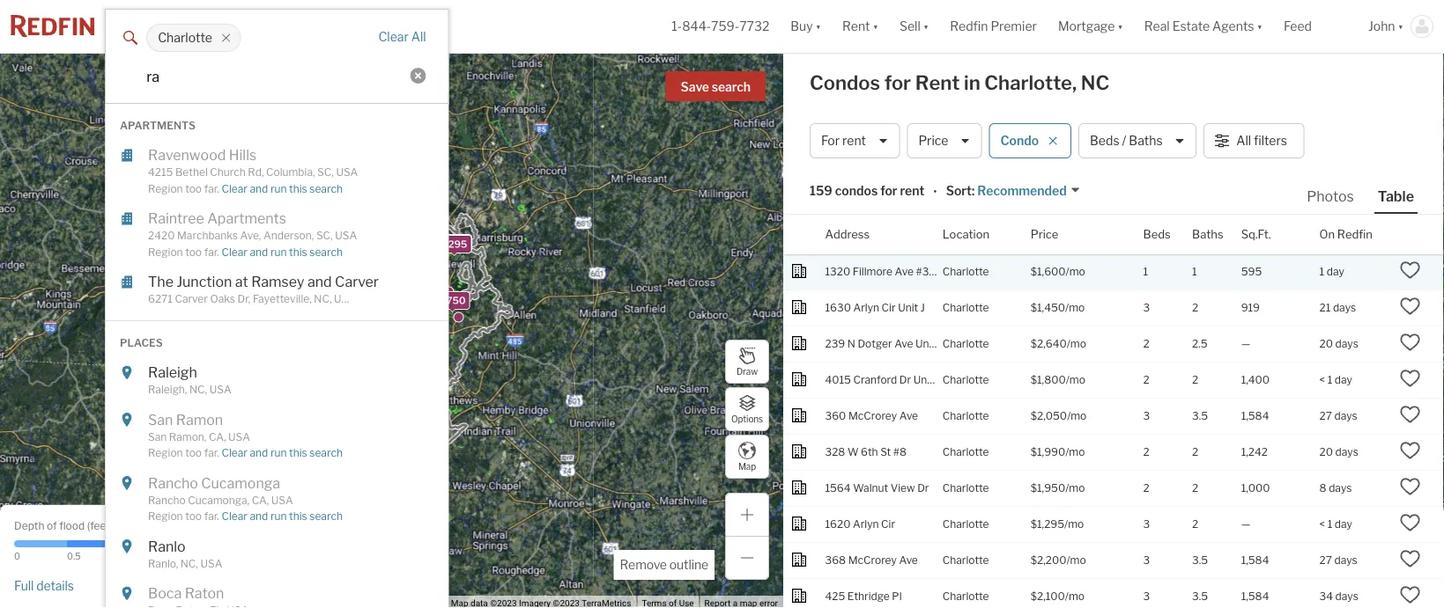 Task type: vqa. For each thing, say whether or not it's contained in the screenshot.


Task type: describe. For each thing, give the bounding box(es) containing it.
the
[[148, 274, 174, 291]]

charlotte up f3
[[943, 302, 989, 315]]

save search
[[681, 80, 751, 95]]

feed button
[[1273, 0, 1358, 53]]

1 vertical spatial 1,450
[[378, 318, 405, 329]]

and inside the junction at ramsey and carver 6271 carver oaks dr, fayetteville, nc, usa
[[307, 274, 332, 291]]

ramon
[[176, 412, 223, 429]]

ranlo ranlo, nc, usa
[[148, 538, 222, 571]]

3.5 for $2,100 /mo
[[1192, 591, 1208, 604]]

draw
[[737, 367, 758, 377]]

outline
[[670, 558, 708, 573]]

f3
[[938, 338, 951, 351]]

rent inside 159 condos for rent •
[[900, 184, 925, 199]]

1320 fillmore ave #302 charlotte
[[825, 266, 989, 279]]

pl
[[892, 591, 902, 604]]

address button
[[825, 215, 870, 255]]

mortgage ▾
[[1058, 19, 1123, 34]]

this inside san ramon san ramon, ca, usa region too far. clear and run this search
[[289, 447, 307, 460]]

recommended
[[977, 184, 1067, 199]]

on redfin button
[[1320, 215, 1373, 255]]

redfin inside button
[[950, 19, 988, 34]]

1,584 for $2,100 /mo
[[1241, 591, 1269, 604]]

— for 2
[[1241, 519, 1251, 531]]

search inside button
[[712, 80, 751, 95]]

raintree apartments 2420 marchbanks ave, anderson, sc, usa region too far. clear and run this search
[[148, 210, 357, 259]]

< for 1,400
[[1320, 374, 1325, 387]]

map region
[[0, 0, 819, 609]]

▾ for john ▾
[[1398, 19, 1404, 34]]

favorite this home image for 595
[[1400, 260, 1421, 281]]

Enter another region search field
[[139, 59, 448, 94]]

far. inside raintree apartments 2420 marchbanks ave, anderson, sc, usa region too far. clear and run this search
[[204, 246, 219, 259]]

walnut
[[853, 483, 888, 495]]

/mo for $2,050
[[1067, 410, 1087, 423]]

$1,800
[[1031, 374, 1066, 387]]

rent inside button
[[842, 133, 866, 148]]

1 up 21
[[1320, 266, 1325, 279]]

details
[[36, 579, 74, 594]]

charlotte left remove charlotte image
[[158, 30, 212, 45]]

search inside ravenwood hills 4215 bethel church rd, columbia, sc, usa region too far. clear and run this search
[[310, 182, 343, 195]]

/mo for $1,295
[[1065, 519, 1084, 531]]

days for $1,450 /mo
[[1333, 302, 1356, 315]]

usa inside the junction at ramsey and carver 6271 carver oaks dr, fayetteville, nc, usa
[[334, 293, 356, 306]]

favorite this home image for $1,950 /mo
[[1400, 477, 1421, 498]]

rent ▾ button
[[842, 0, 879, 53]]

0 vertical spatial price
[[919, 133, 949, 148]]

— for 2.5
[[1241, 338, 1251, 351]]

all filters
[[1237, 133, 1287, 148]]

3.5 for $2,200 /mo
[[1192, 555, 1208, 568]]

759-
[[711, 19, 739, 34]]

0 vertical spatial dr
[[900, 374, 911, 387]]

agents
[[1213, 19, 1254, 34]]

clear inside san ramon san ramon, ca, usa region too far. clear and run this search
[[222, 447, 248, 460]]

368
[[825, 555, 846, 568]]

sq.ft. button
[[1241, 215, 1271, 255]]

ranlo,
[[148, 558, 178, 571]]

#302
[[916, 266, 943, 279]]

the junction at ramsey and carver link
[[148, 274, 395, 291]]

far. inside ravenwood hills 4215 bethel church rd, columbia, sc, usa region too far. clear and run this search
[[204, 182, 219, 195]]

favorite this home image for $2,100 /mo
[[1400, 585, 1421, 606]]

feet
[[90, 520, 110, 533]]

368 mccrorey ave
[[825, 555, 918, 568]]

beds button
[[1143, 215, 1171, 255]]

estate
[[1173, 19, 1210, 34]]

sq.ft.
[[1241, 228, 1271, 241]]

region inside raintree apartments 2420 marchbanks ave, anderson, sc, usa region too far. clear and run this search
[[148, 246, 183, 259]]

unit for a
[[914, 374, 934, 387]]

4015 cranford dr unit a charlotte
[[825, 374, 989, 387]]

1,242
[[1241, 446, 1268, 459]]

too inside rancho cucamonga rancho cucamonga, ca, usa region too far. clear and run this search
[[185, 511, 202, 523]]

< 1 day for —
[[1320, 519, 1353, 531]]

cranford
[[853, 374, 897, 387]]

425
[[825, 591, 845, 604]]

on
[[1320, 228, 1335, 241]]

nc
[[1081, 71, 1110, 95]]

region inside san ramon san ramon, ca, usa region too far. clear and run this search
[[148, 447, 183, 460]]

844-
[[682, 19, 711, 34]]

save search button
[[666, 71, 766, 101]]

clear inside raintree apartments 2420 marchbanks ave, anderson, sc, usa region too far. clear and run this search
[[222, 246, 248, 259]]

redfin premier
[[950, 19, 1037, 34]]

real estate agents ▾
[[1144, 19, 1263, 34]]

sort :
[[946, 184, 975, 199]]

20 days for —
[[1320, 338, 1359, 351]]

marchbanks
[[177, 230, 238, 242]]

w
[[848, 446, 859, 459]]

159
[[810, 184, 833, 199]]

cucamonga,
[[188, 494, 250, 507]]

0 vertical spatial all
[[411, 29, 426, 44]]

/mo for $2,640
[[1067, 338, 1086, 351]]

239
[[825, 338, 845, 351]]

run inside rancho cucamonga rancho cucamonga, ca, usa region too far. clear and run this search
[[270, 511, 287, 523]]

mccrorey for 368
[[848, 555, 897, 568]]

and inside ravenwood hills 4215 bethel church rd, columbia, sc, usa region too far. clear and run this search
[[250, 182, 268, 195]]

ave for 360 mccrorey ave
[[899, 410, 918, 423]]

mccrorey for 360
[[849, 410, 897, 423]]

usa inside ravenwood hills 4215 bethel church rd, columbia, sc, usa region too far. clear and run this search
[[336, 166, 358, 179]]

favorite this home image for $2,200 /mo
[[1400, 549, 1421, 570]]

days for $2,050 /mo
[[1335, 410, 1358, 423]]

< 1 day for 1,400
[[1320, 374, 1353, 387]]

this inside ravenwood hills 4215 bethel church rd, columbia, sc, usa region too far. clear and run this search
[[289, 182, 307, 195]]

$2,100 /mo
[[1031, 591, 1085, 604]]

2 rancho from the top
[[148, 494, 186, 507]]

and inside rancho cucamonga rancho cucamonga, ca, usa region too far. clear and run this search
[[250, 511, 268, 523]]

/mo for $2,200
[[1067, 555, 1086, 568]]

0 horizontal spatial apartments
[[120, 119, 196, 132]]

1 vertical spatial baths
[[1192, 228, 1224, 241]]

/mo for $1,990
[[1066, 446, 1085, 459]]

3 for $2,100 /mo
[[1143, 591, 1150, 604]]

a
[[936, 374, 944, 387]]

address
[[825, 228, 870, 241]]

1 down 21
[[1328, 374, 1333, 387]]

this inside raintree apartments 2420 marchbanks ave, anderson, sc, usa region too far. clear and run this search
[[289, 246, 307, 259]]

charlotte left $2,200
[[943, 555, 989, 568]]

425 ethridge pl
[[825, 591, 902, 604]]

real estate agents ▾ button
[[1134, 0, 1273, 53]]

1-
[[672, 19, 682, 34]]

places
[[120, 337, 163, 349]]

and inside raintree apartments 2420 marchbanks ave, anderson, sc, usa region too far. clear and run this search
[[250, 246, 268, 259]]

2420
[[148, 230, 175, 242]]

charlotte right view
[[943, 483, 989, 495]]

fayetteville,
[[253, 293, 312, 306]]

1,950
[[354, 290, 381, 301]]

▾ for mortgage ▾
[[1118, 19, 1123, 34]]

6th
[[861, 446, 878, 459]]

boca raton
[[148, 586, 224, 603]]

arlyn for 1620
[[853, 519, 879, 531]]

ave right the dotger
[[895, 338, 913, 351]]

0 vertical spatial day
[[1327, 266, 1345, 279]]

$1,990 /mo
[[1031, 446, 1085, 459]]

raleigh raleigh, nc, usa
[[148, 364, 231, 397]]

far. inside rancho cucamonga rancho cucamonga, ca, usa region too far. clear and run this search
[[204, 511, 219, 523]]

3 for $2,050 /mo
[[1143, 410, 1150, 423]]

2,640
[[382, 315, 410, 326]]

1 horizontal spatial dr
[[917, 483, 929, 495]]

ave for 368 mccrorey ave
[[899, 555, 918, 568]]

:
[[972, 184, 975, 199]]

1564
[[825, 483, 851, 495]]

1 rancho from the top
[[148, 475, 198, 492]]

1 down beds button
[[1143, 266, 1148, 279]]

$2,640
[[1031, 338, 1067, 351]]

sell ▾
[[900, 19, 929, 34]]

usa inside san ramon san ramon, ca, usa region too far. clear and run this search
[[228, 431, 250, 444]]

20 for —
[[1320, 338, 1333, 351]]

john
[[1368, 19, 1395, 34]]

usa inside raleigh raleigh, nc, usa
[[209, 384, 231, 397]]

clear input button
[[410, 68, 426, 84]]

/mo for $1,600
[[1066, 266, 1085, 279]]

$2,050
[[1031, 410, 1067, 423]]

map button
[[725, 435, 769, 479]]

1 horizontal spatial all
[[1237, 133, 1251, 148]]

run inside san ramon san ramon, ca, usa region too far. clear and run this search
[[270, 447, 287, 460]]

nc, for ranlo
[[180, 558, 198, 571]]

3 for $1,450 /mo
[[1143, 302, 1150, 315]]

days for $1,950 /mo
[[1329, 483, 1352, 495]]

days for $1,990 /mo
[[1336, 446, 1359, 459]]

run inside raintree apartments 2420 marchbanks ave, anderson, sc, usa region too far. clear and run this search
[[270, 246, 287, 259]]

provided
[[183, 522, 219, 533]]

n
[[848, 338, 856, 351]]

rd,
[[248, 166, 264, 179]]

favorite this home image for 1,242
[[1400, 440, 1421, 462]]

1,584 for $2,200 /mo
[[1241, 555, 1269, 568]]

3 for $1,295 /mo
[[1143, 519, 1150, 531]]

1 vertical spatial price button
[[1031, 215, 1059, 255]]

unit for j
[[898, 302, 918, 315]]

ca, for san ramon
[[209, 431, 226, 444]]

charlotte left $1,295
[[943, 519, 989, 531]]

159 condos for rent •
[[810, 184, 937, 200]]

cir for 1630 arlyn cir unit j
[[882, 302, 896, 315]]

favorite this home image for $2,640 /mo
[[1400, 332, 1421, 353]]

boca raton button
[[106, 579, 448, 609]]

raleigh
[[148, 364, 197, 382]]



Task type: locate. For each thing, give the bounding box(es) containing it.
search inside san ramon san ramon, ca, usa region too far. clear and run this search
[[310, 447, 343, 460]]

2 20 from the top
[[1320, 446, 1333, 459]]

/mo for $1,950
[[1066, 483, 1085, 495]]

condo
[[1001, 133, 1039, 148]]

ave up pl
[[899, 555, 918, 568]]

remove
[[620, 558, 667, 573]]

< for —
[[1320, 519, 1325, 531]]

0 vertical spatial 3.5
[[1192, 410, 1208, 423]]

< right 1,400
[[1320, 374, 1325, 387]]

1 left ranlo,
[[120, 552, 124, 563]]

0 vertical spatial apartments
[[120, 119, 196, 132]]

usa right columbia,
[[336, 166, 358, 179]]

8 days
[[1320, 483, 1352, 495]]

0 vertical spatial mccrorey
[[849, 410, 897, 423]]

region down ramon, at bottom
[[148, 447, 183, 460]]

2 3 from the top
[[1143, 410, 1150, 423]]

view
[[891, 483, 915, 495]]

region down 2420
[[148, 246, 183, 259]]

data provided by risk factor
[[161, 522, 278, 533]]

ravenwood hills 4215 bethel church rd, columbia, sc, usa region too far. clear and run this search
[[148, 147, 358, 195]]

charlotte up a
[[943, 338, 989, 351]]

1 < 1 day from the top
[[1320, 374, 1353, 387]]

1 mccrorey from the top
[[849, 410, 897, 423]]

sc, right columbia,
[[317, 166, 334, 179]]

on redfin
[[1320, 228, 1373, 241]]

3 3.5 from the top
[[1192, 591, 1208, 604]]

sc, inside ravenwood hills 4215 bethel church rd, columbia, sc, usa region too far. clear and run this search
[[317, 166, 334, 179]]

1 vertical spatial rent
[[915, 71, 960, 95]]

condos
[[810, 71, 880, 95]]

apartments inside raintree apartments 2420 marchbanks ave, anderson, sc, usa region too far. clear and run this search
[[207, 210, 286, 227]]

3 ▾ from the left
[[923, 19, 929, 34]]

mccrorey up "ethridge"
[[848, 555, 897, 568]]

1 vertical spatial beds
[[1143, 228, 1171, 241]]

nc,
[[314, 293, 332, 306], [189, 384, 207, 397], [180, 558, 198, 571]]

1 3 from the top
[[1143, 302, 1150, 315]]

0 vertical spatial ca,
[[209, 431, 226, 444]]

favorite this home image for 1,400
[[1400, 368, 1421, 389]]

27 days for $2,200 /mo
[[1320, 555, 1358, 568]]

options
[[731, 414, 763, 425]]

1620
[[825, 519, 851, 531]]

1 favorite this home image from the top
[[1400, 296, 1421, 317]]

1 horizontal spatial apartments
[[207, 210, 286, 227]]

charlotte
[[158, 30, 212, 45], [943, 266, 989, 279], [943, 302, 989, 315], [943, 338, 989, 351], [943, 374, 989, 387], [943, 410, 989, 423], [943, 446, 989, 459], [943, 483, 989, 495], [943, 519, 989, 531], [943, 555, 989, 568], [943, 591, 989, 604]]

fillmore
[[853, 266, 893, 279]]

2
[[1192, 302, 1199, 315], [361, 317, 367, 329], [345, 320, 351, 332], [1143, 338, 1150, 351], [1143, 374, 1150, 387], [1192, 374, 1199, 387], [1143, 446, 1150, 459], [1192, 446, 1199, 459], [1143, 483, 1150, 495], [1192, 483, 1199, 495], [1192, 519, 1199, 531], [173, 552, 178, 563]]

< down 8
[[1320, 519, 1325, 531]]

▾ for rent ▾
[[873, 19, 879, 34]]

redfin left "premier"
[[950, 19, 988, 34]]

for rent
[[821, 133, 866, 148]]

20 for 1,242
[[1320, 446, 1333, 459]]

region inside rancho cucamonga rancho cucamonga, ca, usa region too far. clear and run this search
[[148, 511, 183, 523]]

nc, right fayetteville,
[[314, 293, 332, 306]]

2 3.5 from the top
[[1192, 555, 1208, 568]]

too inside ravenwood hills 4215 bethel church rd, columbia, sc, usa region too far. clear and run this search
[[185, 182, 202, 195]]

dr right view
[[917, 483, 929, 495]]

unit left f3
[[916, 338, 936, 351]]

1 run from the top
[[270, 182, 287, 195]]

charlotte down location button at the top right of page
[[943, 266, 989, 279]]

and inside san ramon san ramon, ca, usa region too far. clear and run this search
[[250, 447, 268, 460]]

favorite this home image for $1,450 /mo
[[1400, 296, 1421, 317]]

price up •
[[919, 133, 949, 148]]

1 horizontal spatial price
[[1031, 228, 1059, 241]]

▾ right john
[[1398, 19, 1404, 34]]

usa up cucamonga
[[228, 431, 250, 444]]

junction
[[177, 274, 232, 291]]

$1,295 /mo
[[1031, 519, 1084, 531]]

1,600
[[364, 317, 392, 328]]

ave down 4015 cranford dr unit a charlotte on the right bottom
[[899, 410, 918, 423]]

2 vertical spatial 1,584
[[1241, 591, 1269, 604]]

0 vertical spatial san
[[148, 412, 173, 429]]

20 days down 21 days
[[1320, 338, 1359, 351]]

5 3 from the top
[[1143, 591, 1150, 604]]

/mo down $2,200 /mo
[[1065, 591, 1085, 604]]

run up ranlo link
[[270, 511, 287, 523]]

2 mccrorey from the top
[[848, 555, 897, 568]]

1 27 from the top
[[1320, 410, 1332, 423]]

1 vertical spatial nc,
[[189, 384, 207, 397]]

1 favorite this home image from the top
[[1400, 260, 1421, 281]]

unit left a
[[914, 374, 934, 387]]

/mo down $1,990 /mo on the bottom right of the page
[[1066, 483, 1085, 495]]

ave left #302
[[895, 266, 914, 279]]

rent inside dropdown button
[[842, 19, 870, 34]]

for right 'condos'
[[880, 184, 898, 199]]

0 vertical spatial price button
[[907, 123, 982, 159]]

1 horizontal spatial baths
[[1192, 228, 1224, 241]]

360 mccrorey ave
[[825, 410, 918, 423]]

far. down ramon, at bottom
[[204, 447, 219, 460]]

1,584 down 1,400
[[1241, 410, 1269, 423]]

2 vertical spatial nc,
[[180, 558, 198, 571]]

nc, inside raleigh raleigh, nc, usa
[[189, 384, 207, 397]]

< 1 day down 8 days
[[1320, 519, 1353, 531]]

0 vertical spatial for
[[884, 71, 911, 95]]

remove condo image
[[1048, 136, 1058, 146]]

run inside ravenwood hills 4215 bethel church rd, columbia, sc, usa region too far. clear and run this search
[[270, 182, 287, 195]]

and down ave,
[[250, 246, 268, 259]]

0 vertical spatial carver
[[335, 274, 379, 291]]

nc, inside ranlo ranlo, nc, usa
[[180, 558, 198, 571]]

0 vertical spatial rent
[[842, 133, 866, 148]]

1 vertical spatial price
[[1031, 228, 1059, 241]]

this inside rancho cucamonga rancho cucamonga, ca, usa region too far. clear and run this search
[[289, 511, 307, 523]]

j
[[921, 302, 925, 315]]

arlyn for 1630
[[853, 302, 879, 315]]

rent ▾
[[842, 19, 879, 34]]

4 region from the top
[[148, 511, 183, 523]]

full details button
[[14, 579, 74, 594]]

1 vertical spatial 20 days
[[1320, 446, 1359, 459]]

too inside raintree apartments 2420 marchbanks ave, anderson, sc, usa region too far. clear and run this search
[[185, 246, 202, 259]]

boca
[[148, 586, 182, 603]]

2 20 days from the top
[[1320, 446, 1359, 459]]

remove charlotte image
[[221, 33, 231, 43]]

1 vertical spatial —
[[1241, 519, 1251, 531]]

0 vertical spatial 1,584
[[1241, 410, 1269, 423]]

usa inside ranlo ranlo, nc, usa
[[200, 558, 222, 571]]

▾ right "sell"
[[923, 19, 929, 34]]

favorite this home image for —
[[1400, 513, 1421, 534]]

unit left j
[[898, 302, 918, 315]]

2 vertical spatial unit
[[914, 374, 934, 387]]

2 too from the top
[[185, 246, 202, 259]]

location
[[943, 228, 990, 241]]

1 vertical spatial < 1 day
[[1320, 519, 1353, 531]]

day down 21 days
[[1335, 374, 1353, 387]]

3 favorite this home image from the top
[[1400, 404, 1421, 426]]

too inside san ramon san ramon, ca, usa region too far. clear and run this search
[[185, 447, 202, 460]]

3 too from the top
[[185, 447, 202, 460]]

0 horizontal spatial 1,450
[[378, 318, 405, 329]]

6271
[[148, 293, 173, 306]]

clear inside button
[[378, 29, 409, 44]]

0 vertical spatial rancho
[[148, 475, 198, 492]]

search inside raintree apartments 2420 marchbanks ave, anderson, sc, usa region too far. clear and run this search
[[310, 246, 343, 259]]

1
[[1143, 266, 1148, 279], [1192, 266, 1197, 279], [1320, 266, 1325, 279], [1328, 374, 1333, 387], [1328, 519, 1333, 531], [120, 552, 124, 563]]

nc, right ranlo,
[[180, 558, 198, 571]]

all filters button
[[1204, 123, 1305, 159]]

baths left sq.ft.
[[1192, 228, 1224, 241]]

far. down marchbanks
[[204, 246, 219, 259]]

/mo up $2,200 /mo
[[1065, 519, 1084, 531]]

buy ▾ button
[[791, 0, 821, 53]]

27 for $2,200 /mo
[[1320, 555, 1332, 568]]

0 vertical spatial cir
[[882, 302, 896, 315]]

beds left baths button
[[1143, 228, 1171, 241]]

price button up $1,600
[[1031, 215, 1059, 255]]

ravenwood
[[148, 147, 226, 164]]

far. down the church
[[204, 182, 219, 195]]

0 vertical spatial nc,
[[314, 293, 332, 306]]

0 vertical spatial beds
[[1090, 133, 1120, 148]]

charlotte right pl
[[943, 591, 989, 604]]

dr,
[[238, 293, 251, 306]]

this down anderson, in the left of the page
[[289, 246, 307, 259]]

3 favorite this home image from the top
[[1400, 440, 1421, 462]]

1 vertical spatial 3.5
[[1192, 555, 1208, 568]]

$1,800 /mo
[[1031, 374, 1086, 387]]

san left ramon, at bottom
[[148, 431, 167, 444]]

1 < from the top
[[1320, 374, 1325, 387]]

1 down 8 days
[[1328, 519, 1333, 531]]

/mo down $1,800 /mo
[[1067, 410, 1087, 423]]

full
[[14, 579, 34, 594]]

27 for $2,050 /mo
[[1320, 410, 1332, 423]]

ca, for rancho cucamonga
[[252, 494, 269, 507]]

2 — from the top
[[1241, 519, 1251, 531]]

1 horizontal spatial rent
[[915, 71, 960, 95]]

5 favorite this home image from the top
[[1400, 549, 1421, 570]]

clear inside rancho cucamonga rancho cucamonga, ca, usa region too far. clear and run this search
[[222, 511, 248, 523]]

region
[[148, 182, 183, 195], [148, 246, 183, 259], [148, 447, 183, 460], [148, 511, 183, 523]]

2 27 from the top
[[1320, 555, 1332, 568]]

2 favorite this home image from the top
[[1400, 368, 1421, 389]]

usa inside rancho cucamonga rancho cucamonga, ca, usa region too far. clear and run this search
[[271, 494, 293, 507]]

st
[[880, 446, 891, 459]]

favorite this home image for $2,050 /mo
[[1400, 404, 1421, 426]]

price button
[[907, 123, 982, 159], [1031, 215, 1059, 255]]

region down 4215 in the top left of the page
[[148, 182, 183, 195]]

price up $1,600
[[1031, 228, 1059, 241]]

real estate agents ▾ link
[[1144, 0, 1263, 53]]

1 this from the top
[[289, 182, 307, 195]]

0 horizontal spatial redfin
[[950, 19, 988, 34]]

/mo for $1,800
[[1066, 374, 1086, 387]]

▾ for buy ▾
[[816, 19, 821, 34]]

far. left the by
[[204, 511, 219, 523]]

4 this from the top
[[289, 511, 307, 523]]

20 days for 1,242
[[1320, 446, 1359, 459]]

0 horizontal spatial baths
[[1129, 133, 1163, 148]]

cir for 1620 arlyn cir
[[881, 519, 895, 531]]

1630
[[825, 302, 851, 315]]

1 san from the top
[[148, 412, 173, 429]]

1 27 days from the top
[[1320, 410, 1358, 423]]

region up the ranlo
[[148, 511, 183, 523]]

•
[[933, 185, 937, 200]]

units
[[369, 317, 394, 329], [353, 320, 378, 332]]

1 vertical spatial unit
[[916, 338, 936, 351]]

clear inside ravenwood hills 4215 bethel church rd, columbia, sc, usa region too far. clear and run this search
[[222, 182, 248, 195]]

beds inside the "beds / baths" button
[[1090, 133, 1120, 148]]

search
[[712, 80, 751, 95], [310, 182, 343, 195], [310, 246, 343, 259], [310, 447, 343, 460], [310, 511, 343, 523]]

premier
[[991, 19, 1037, 34]]

27 days for $2,050 /mo
[[1320, 410, 1358, 423]]

5 ▾ from the left
[[1257, 19, 1263, 34]]

ca, down cucamonga
[[252, 494, 269, 507]]

4 run from the top
[[270, 511, 287, 523]]

table
[[1378, 188, 1414, 205]]

▾ right mortgage
[[1118, 19, 1123, 34]]

beds / baths button
[[1079, 123, 1197, 159]]

/mo for $2,100
[[1065, 591, 1085, 604]]

3 1,584 from the top
[[1241, 591, 1269, 604]]

ca, inside san ramon san ramon, ca, usa region too far. clear and run this search
[[209, 431, 226, 444]]

for
[[884, 71, 911, 95], [880, 184, 898, 199]]

full details
[[14, 579, 74, 594]]

2 cir from the top
[[881, 519, 895, 531]]

/mo down the '$2,050 /mo' at the right of the page
[[1066, 446, 1085, 459]]

1 vertical spatial day
[[1335, 374, 1353, 387]]

328 w 6th st #8
[[825, 446, 907, 459]]

day down 8 days
[[1335, 519, 1353, 531]]

favorite this home image
[[1400, 260, 1421, 281], [1400, 368, 1421, 389], [1400, 440, 1421, 462], [1400, 513, 1421, 534]]

charlotte down f3
[[943, 374, 989, 387]]

1 ▾ from the left
[[816, 19, 821, 34]]

$2,640 /mo
[[1031, 338, 1086, 351]]

1 far. from the top
[[204, 182, 219, 195]]

this down columbia,
[[289, 182, 307, 195]]

0 vertical spatial baths
[[1129, 133, 1163, 148]]

rent left in
[[915, 71, 960, 95]]

baths inside button
[[1129, 133, 1163, 148]]

1 horizontal spatial price button
[[1031, 215, 1059, 255]]

2 ▾ from the left
[[873, 19, 879, 34]]

0 vertical spatial 1,450
[[441, 238, 468, 250]]

cir down '1564 walnut view dr'
[[881, 519, 895, 531]]

1 vertical spatial rancho
[[148, 494, 186, 507]]

mortgage ▾ button
[[1048, 0, 1134, 53]]

21 days
[[1320, 302, 1356, 315]]

3 for $2,200 /mo
[[1143, 555, 1150, 568]]

▾ right buy at the right top
[[816, 19, 821, 34]]

/mo for $1,450
[[1065, 302, 1085, 315]]

1 vertical spatial sc,
[[316, 230, 333, 242]]

condos
[[835, 184, 878, 199]]

ramsey
[[251, 274, 304, 291]]

0 vertical spatial arlyn
[[853, 302, 879, 315]]

2 27 days from the top
[[1320, 555, 1358, 568]]

too
[[185, 182, 202, 195], [185, 246, 202, 259], [185, 447, 202, 460], [185, 511, 202, 523]]

too down ramon, at bottom
[[185, 447, 202, 460]]

run
[[270, 182, 287, 195], [270, 246, 287, 259], [270, 447, 287, 460], [270, 511, 287, 523]]

0 horizontal spatial beds
[[1090, 133, 1120, 148]]

1 vertical spatial rent
[[900, 184, 925, 199]]

usa
[[336, 166, 358, 179], [335, 230, 357, 242], [334, 293, 356, 306], [209, 384, 231, 397], [228, 431, 250, 444], [271, 494, 293, 507], [200, 558, 222, 571]]

3 run from the top
[[270, 447, 287, 460]]

6 favorite this home image from the top
[[1400, 585, 1421, 606]]

1 horizontal spatial rent
[[900, 184, 925, 199]]

0 vertical spatial < 1 day
[[1320, 374, 1353, 387]]

days for $2,640 /mo
[[1336, 338, 1359, 351]]

1 vertical spatial ca,
[[252, 494, 269, 507]]

27 days
[[1320, 410, 1358, 423], [1320, 555, 1358, 568]]

1 cir from the top
[[882, 302, 896, 315]]

0 vertical spatial 27
[[1320, 410, 1332, 423]]

3.5 for $2,050 /mo
[[1192, 410, 1208, 423]]

recommended button
[[975, 183, 1081, 200]]

27 days up 34 days
[[1320, 555, 1358, 568]]

san ramon san ramon, ca, usa region too far. clear and run this search
[[148, 412, 343, 460]]

redfin inside "button"
[[1338, 228, 1373, 241]]

1 — from the top
[[1241, 338, 1251, 351]]

2 < 1 day from the top
[[1320, 519, 1353, 531]]

1 down baths button
[[1192, 266, 1197, 279]]

0 vertical spatial unit
[[898, 302, 918, 315]]

0 horizontal spatial rent
[[842, 133, 866, 148]]

0 vertical spatial sc,
[[317, 166, 334, 179]]

1 vertical spatial cir
[[881, 519, 895, 531]]

1,584 for $2,050 /mo
[[1241, 410, 1269, 423]]

beds for beds
[[1143, 228, 1171, 241]]

1 vertical spatial dr
[[917, 483, 929, 495]]

4 far. from the top
[[204, 511, 219, 523]]

1 too from the top
[[185, 182, 202, 195]]

days for $2,100 /mo
[[1336, 591, 1359, 604]]

raton
[[185, 586, 224, 603]]

1,584 down 1,000
[[1241, 555, 1269, 568]]

far. inside san ramon san ramon, ca, usa region too far. clear and run this search
[[204, 447, 219, 460]]

1 vertical spatial for
[[880, 184, 898, 199]]

1 vertical spatial carver
[[175, 293, 208, 306]]

0 vertical spatial redfin
[[950, 19, 988, 34]]

nc, up ramon
[[189, 384, 207, 397]]

0 vertical spatial <
[[1320, 374, 1325, 387]]

carver down junction
[[175, 293, 208, 306]]

0 horizontal spatial dr
[[900, 374, 911, 387]]

1 horizontal spatial beds
[[1143, 228, 1171, 241]]

nc, for raleigh
[[189, 384, 207, 397]]

20 down 21
[[1320, 338, 1333, 351]]

< 1 day down 21 days
[[1320, 374, 1353, 387]]

3 3 from the top
[[1143, 519, 1150, 531]]

day up 21 days
[[1327, 266, 1345, 279]]

3 far. from the top
[[204, 447, 219, 460]]

and up cucamonga
[[250, 447, 268, 460]]

4 too from the top
[[185, 511, 202, 523]]

ca, inside rancho cucamonga rancho cucamonga, ca, usa region too far. clear and run this search
[[252, 494, 269, 507]]

0 horizontal spatial rent
[[842, 19, 870, 34]]

0 horizontal spatial ca,
[[209, 431, 226, 444]]

church
[[210, 166, 246, 179]]

/mo up $1,450 /mo
[[1066, 266, 1085, 279]]

baths right /
[[1129, 133, 1163, 148]]

buy ▾ button
[[780, 0, 832, 53]]

4015
[[825, 374, 851, 387]]

0 vertical spatial 20
[[1320, 338, 1333, 351]]

dr right cranford
[[900, 374, 911, 387]]

sc, inside raintree apartments 2420 marchbanks ave, anderson, sc, usa region too far. clear and run this search
[[316, 230, 333, 242]]

charlotte right the #8
[[943, 446, 989, 459]]

34 days
[[1320, 591, 1359, 604]]

redfin right on
[[1338, 228, 1373, 241]]

2,050
[[352, 280, 380, 291], [352, 280, 381, 291], [352, 280, 380, 292], [352, 280, 380, 292], [352, 280, 380, 292], [352, 280, 380, 292], [353, 280, 381, 292], [353, 280, 381, 292], [353, 280, 381, 292], [352, 280, 381, 292], [353, 280, 381, 292], [353, 280, 381, 292], [352, 281, 381, 292]]

4 3 from the top
[[1143, 555, 1150, 568]]

1 horizontal spatial 1,450
[[441, 238, 468, 250]]

1 vertical spatial all
[[1237, 133, 1251, 148]]

run down columbia,
[[270, 182, 287, 195]]

2 vertical spatial 3.5
[[1192, 591, 1208, 604]]

for inside 159 condos for rent •
[[880, 184, 898, 199]]

days
[[1333, 302, 1356, 315], [1336, 338, 1359, 351], [1335, 410, 1358, 423], [1336, 446, 1359, 459], [1329, 483, 1352, 495], [1335, 555, 1358, 568], [1336, 591, 1359, 604]]

0 vertical spatial —
[[1241, 338, 1251, 351]]

condos for rent in charlotte, nc
[[810, 71, 1110, 95]]

rent left •
[[900, 184, 925, 199]]

search inside rancho cucamonga rancho cucamonga, ca, usa region too far. clear and run this search
[[310, 511, 343, 523]]

rent right the for
[[842, 133, 866, 148]]

0 vertical spatial rent
[[842, 19, 870, 34]]

0 horizontal spatial carver
[[175, 293, 208, 306]]

1 region from the top
[[148, 182, 183, 195]]

1 3.5 from the top
[[1192, 410, 1208, 423]]

1 horizontal spatial redfin
[[1338, 228, 1373, 241]]

day for —
[[1335, 519, 1353, 531]]

buy
[[791, 19, 813, 34]]

/mo up $1,800 /mo
[[1067, 338, 1086, 351]]

1,295
[[441, 239, 467, 250]]

favorite this home image
[[1400, 296, 1421, 317], [1400, 332, 1421, 353], [1400, 404, 1421, 426], [1400, 477, 1421, 498], [1400, 549, 1421, 570], [1400, 585, 1421, 606]]

2 favorite this home image from the top
[[1400, 332, 1421, 353]]

$2,200
[[1031, 555, 1067, 568]]

2 1,584 from the top
[[1241, 555, 1269, 568]]

too down marchbanks
[[185, 246, 202, 259]]

/mo
[[1066, 266, 1085, 279], [1065, 302, 1085, 315], [1067, 338, 1086, 351], [1066, 374, 1086, 387], [1067, 410, 1087, 423], [1066, 446, 1085, 459], [1066, 483, 1085, 495], [1065, 519, 1084, 531], [1067, 555, 1086, 568], [1065, 591, 1085, 604]]

1 horizontal spatial carver
[[335, 274, 379, 291]]

3 this from the top
[[289, 447, 307, 460]]

1 vertical spatial san
[[148, 431, 167, 444]]

2 run from the top
[[270, 246, 287, 259]]

1 vertical spatial 27
[[1320, 555, 1332, 568]]

columbia,
[[266, 166, 315, 179]]

photos button
[[1303, 187, 1375, 212]]

carver down 1,274
[[335, 274, 379, 291]]

0 horizontal spatial price
[[919, 133, 949, 148]]

mccrorey down cranford
[[849, 410, 897, 423]]

nc, inside the junction at ramsey and carver 6271 carver oaks dr, fayetteville, nc, usa
[[314, 293, 332, 306]]

2 far. from the top
[[204, 246, 219, 259]]

2 vertical spatial day
[[1335, 519, 1353, 531]]

usa inside raintree apartments 2420 marchbanks ave, anderson, sc, usa region too far. clear and run this search
[[335, 230, 357, 242]]

2 san from the top
[[148, 431, 167, 444]]

this up rancho cucamonga rancho cucamonga, ca, usa region too far. clear and run this search
[[289, 447, 307, 460]]

2 this from the top
[[289, 246, 307, 259]]

3 region from the top
[[148, 447, 183, 460]]

6 ▾ from the left
[[1398, 19, 1404, 34]]

days for $2,200 /mo
[[1335, 555, 1358, 568]]

4 favorite this home image from the top
[[1400, 477, 1421, 498]]

1 vertical spatial mccrorey
[[848, 555, 897, 568]]

apartments up ravenwood at the left top of the page
[[120, 119, 196, 132]]

1 1,584 from the top
[[1241, 410, 1269, 423]]

rent
[[842, 19, 870, 34], [915, 71, 960, 95]]

$1,950
[[1031, 483, 1066, 495]]

1-844-759-7732 link
[[672, 19, 770, 34]]

rancho cucamonga rancho cucamonga, ca, usa region too far. clear and run this search
[[148, 475, 343, 523]]

1 20 days from the top
[[1320, 338, 1359, 351]]

for rent button
[[810, 123, 900, 159]]

1 vertical spatial redfin
[[1338, 228, 1373, 241]]

1 vertical spatial arlyn
[[853, 519, 879, 531]]

ca, down ramon
[[209, 431, 226, 444]]

4 ▾ from the left
[[1118, 19, 1123, 34]]

run down anderson, in the left of the page
[[270, 246, 287, 259]]

1 vertical spatial <
[[1320, 519, 1325, 531]]

27 up 8
[[1320, 410, 1332, 423]]

/mo up '$2,100 /mo'
[[1067, 555, 1086, 568]]

rent right buy ▾
[[842, 19, 870, 34]]

0 vertical spatial 20 days
[[1320, 338, 1359, 351]]

1630 arlyn cir unit j
[[825, 302, 925, 315]]

too down bethel
[[185, 182, 202, 195]]

0 horizontal spatial all
[[411, 29, 426, 44]]

charlotte down a
[[943, 410, 989, 423]]

this right factor
[[289, 511, 307, 523]]

0 vertical spatial 27 days
[[1320, 410, 1358, 423]]

google image
[[4, 586, 63, 609]]

1 horizontal spatial ca,
[[252, 494, 269, 507]]

ave for 1320 fillmore ave #302 charlotte
[[895, 266, 914, 279]]

4 favorite this home image from the top
[[1400, 513, 1421, 534]]

beds left /
[[1090, 133, 1120, 148]]

cir left j
[[882, 302, 896, 315]]

price button up •
[[907, 123, 982, 159]]

▾ for sell ▾
[[923, 19, 929, 34]]

clear
[[378, 29, 409, 44], [222, 182, 248, 195], [222, 246, 248, 259], [222, 447, 248, 460], [222, 511, 248, 523]]

1,584 left 34
[[1241, 591, 1269, 604]]

region inside ravenwood hills 4215 bethel church rd, columbia, sc, usa region too far. clear and run this search
[[148, 182, 183, 195]]

all left filters
[[1237, 133, 1251, 148]]

—
[[1241, 338, 1251, 351], [1241, 519, 1251, 531]]

27 up 34
[[1320, 555, 1332, 568]]

day for 1,400
[[1335, 374, 1353, 387]]

1 20 from the top
[[1320, 338, 1333, 351]]

1 vertical spatial 20
[[1320, 446, 1333, 459]]

2 region from the top
[[148, 246, 183, 259]]

1 vertical spatial 1,584
[[1241, 555, 1269, 568]]

run up cucamonga
[[270, 447, 287, 460]]

$1,295
[[1031, 519, 1065, 531]]

2 < from the top
[[1320, 519, 1325, 531]]

2.5
[[1192, 338, 1208, 351]]

1 vertical spatial 27 days
[[1320, 555, 1358, 568]]

dr
[[900, 374, 911, 387], [917, 483, 929, 495]]

beds for beds / baths
[[1090, 133, 1120, 148]]

1 vertical spatial apartments
[[207, 210, 286, 227]]

8
[[1320, 483, 1327, 495]]

0 horizontal spatial price button
[[907, 123, 982, 159]]



